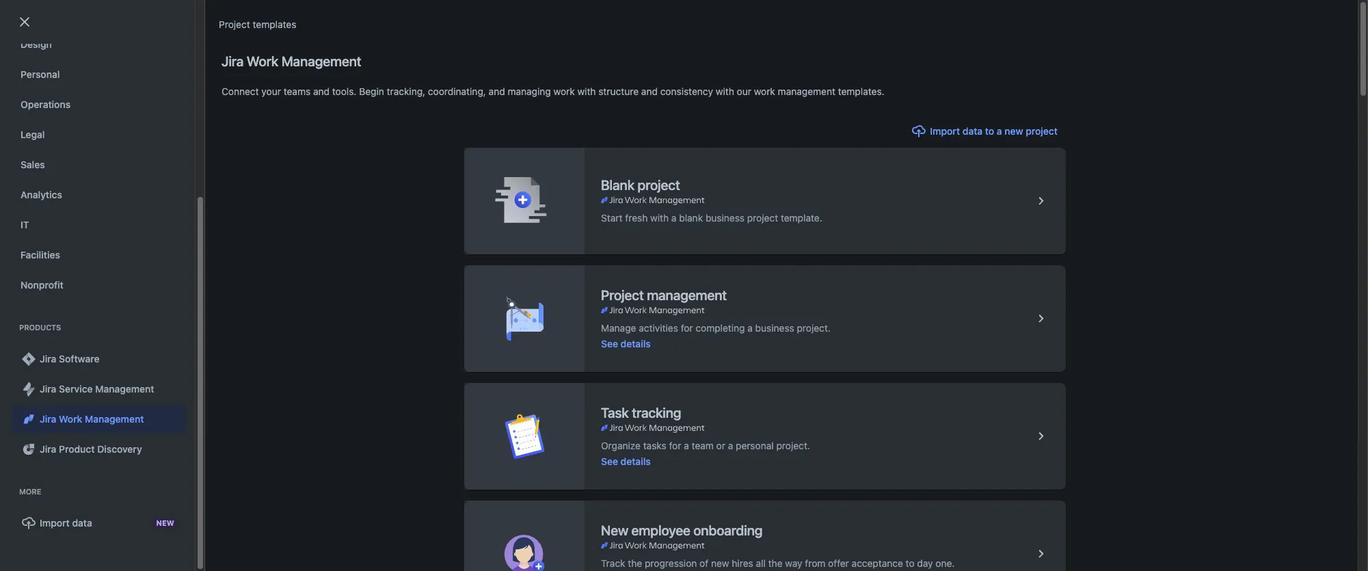 Task type: locate. For each thing, give the bounding box(es) containing it.
0 vertical spatial new
[[1005, 125, 1024, 137]]

2 managed from the top
[[545, 199, 586, 211]]

see details button down manage
[[601, 337, 651, 351]]

1 vertical spatial import
[[40, 517, 70, 529]]

jira
[[222, 53, 244, 69], [212, 101, 228, 112], [40, 353, 56, 365], [40, 383, 56, 395], [40, 413, 56, 425], [40, 443, 56, 455]]

1 horizontal spatial new
[[1005, 125, 1024, 137]]

jira work management image
[[21, 411, 37, 428], [21, 411, 37, 428]]

see
[[601, 338, 618, 349], [601, 455, 618, 467]]

2 vertical spatial team-
[[517, 232, 545, 243]]

1 vertical spatial team-managed software
[[517, 232, 627, 243]]

with left our
[[716, 86, 735, 97]]

0 vertical spatial managed
[[545, 166, 586, 178]]

0 horizontal spatial new
[[156, 519, 174, 527]]

management up activities on the bottom of page
[[647, 287, 727, 303]]

0 vertical spatial team-
[[517, 166, 545, 178]]

1 vertical spatial see details
[[601, 455, 651, 467]]

jira inside button
[[40, 353, 56, 365]]

1 vertical spatial to
[[906, 557, 915, 569]]

1 vertical spatial business
[[706, 212, 745, 224]]

personal
[[21, 68, 60, 80]]

1 vertical spatial jira work management
[[40, 413, 144, 425]]

business
[[589, 166, 628, 178], [706, 212, 745, 224], [756, 322, 795, 334]]

0 horizontal spatial data
[[72, 517, 92, 529]]

2 details from the top
[[621, 455, 651, 467]]

new for of
[[711, 557, 730, 569]]

1 horizontal spatial new
[[601, 522, 629, 538]]

offer
[[829, 557, 850, 569]]

0 horizontal spatial new
[[711, 557, 730, 569]]

0 vertical spatial jira work management
[[222, 53, 362, 69]]

business for blank project
[[706, 212, 745, 224]]

data inside button
[[963, 125, 983, 137]]

1 horizontal spatial business
[[706, 212, 745, 224]]

work inside button
[[59, 413, 82, 425]]

jira inside 'button'
[[40, 383, 56, 395]]

1 details from the top
[[621, 338, 651, 349]]

2 see details button from the top
[[601, 455, 651, 468]]

products
[[19, 323, 61, 332]]

import
[[931, 125, 961, 137], [40, 517, 70, 529]]

team-managed business
[[517, 166, 628, 178]]

see details for project
[[601, 338, 651, 349]]

1 vertical spatial work
[[59, 413, 82, 425]]

2 vertical spatial management
[[85, 413, 144, 425]]

jira work management
[[222, 53, 362, 69], [40, 413, 144, 425]]

management for jira work management button in the bottom of the page
[[85, 413, 144, 425]]

details down the 'organize'
[[621, 455, 651, 467]]

0 horizontal spatial import
[[40, 517, 70, 529]]

0 vertical spatial details
[[621, 338, 651, 349]]

managed for star go to market sample image
[[545, 166, 586, 178]]

0 vertical spatial project
[[1026, 125, 1058, 137]]

import for import data to a new project
[[931, 125, 961, 137]]

the right all
[[769, 557, 783, 569]]

nonprofit button
[[12, 272, 185, 299]]

and left managing
[[489, 86, 505, 97]]

lead button
[[774, 136, 818, 151]]

0 vertical spatial to
[[986, 125, 995, 137]]

project templates
[[219, 18, 297, 30]]

managed
[[545, 166, 586, 178], [545, 199, 586, 211], [545, 232, 586, 243]]

onboarding
[[694, 522, 763, 538]]

1 the from the left
[[628, 557, 643, 569]]

previous image
[[30, 274, 47, 291]]

0 horizontal spatial the
[[628, 557, 643, 569]]

track
[[601, 557, 626, 569]]

management inside jira service management 'button'
[[95, 383, 154, 395]]

2 vertical spatial business
[[756, 322, 795, 334]]

for for tracking
[[669, 440, 682, 451]]

project for project management
[[601, 287, 644, 303]]

a for new
[[997, 125, 1003, 137]]

project up manage
[[601, 287, 644, 303]]

team-managed software down team-managed business
[[517, 199, 627, 211]]

see details button for project
[[601, 337, 651, 351]]

1 horizontal spatial the
[[769, 557, 783, 569]]

2 horizontal spatial business
[[756, 322, 795, 334]]

see for project management
[[601, 338, 618, 349]]

sales
[[21, 159, 45, 170]]

1 vertical spatial software
[[589, 232, 627, 243]]

0 horizontal spatial work
[[59, 413, 82, 425]]

project for project templates
[[219, 18, 250, 30]]

1 vertical spatial for
[[669, 440, 682, 451]]

team-managed software down start
[[517, 232, 627, 243]]

1 horizontal spatial to
[[986, 125, 995, 137]]

legal button
[[12, 121, 185, 148]]

project templates link
[[219, 16, 297, 33]]

0 horizontal spatial jira work management
[[40, 413, 144, 425]]

business up start
[[589, 166, 628, 178]]

our
[[737, 86, 752, 97]]

from
[[805, 557, 826, 569]]

personal
[[736, 440, 774, 451]]

1 vertical spatial management
[[647, 287, 727, 303]]

management up 'tools.'
[[282, 53, 362, 69]]

management down jira software button
[[95, 383, 154, 395]]

1 managed from the top
[[545, 166, 586, 178]]

work up your
[[247, 53, 279, 69]]

0 horizontal spatial business
[[589, 166, 628, 178]]

1 team- from the top
[[517, 166, 545, 178]]

1 and from the left
[[313, 86, 330, 97]]

0 horizontal spatial project
[[219, 18, 250, 30]]

with
[[578, 86, 596, 97], [716, 86, 735, 97], [651, 212, 669, 224]]

discovery
[[97, 443, 142, 455]]

2 software from the top
[[589, 232, 627, 243]]

jira service management image
[[21, 381, 37, 397], [21, 381, 37, 397]]

software down start
[[589, 232, 627, 243]]

0 vertical spatial work
[[247, 53, 279, 69]]

1 vertical spatial new
[[711, 557, 730, 569]]

0 vertical spatial team-managed software
[[517, 199, 627, 211]]

details for project
[[621, 338, 651, 349]]

0 vertical spatial business
[[589, 166, 628, 178]]

1 vertical spatial see details button
[[601, 455, 651, 468]]

jira work management up the teams
[[222, 53, 362, 69]]

1 vertical spatial details
[[621, 455, 651, 467]]

3 and from the left
[[642, 86, 658, 97]]

projects
[[27, 56, 85, 75]]

1 vertical spatial data
[[72, 517, 92, 529]]

project
[[1026, 125, 1058, 137], [638, 177, 680, 193], [748, 212, 779, 224]]

project left templates at the left top of the page
[[219, 18, 250, 30]]

jira software image
[[21, 351, 37, 367], [21, 351, 37, 367]]

details
[[621, 338, 651, 349], [621, 455, 651, 467]]

2 team- from the top
[[517, 199, 545, 211]]

1 horizontal spatial management
[[778, 86, 836, 97]]

new
[[156, 519, 174, 527], [601, 522, 629, 538]]

for right tasks at the left of the page
[[669, 440, 682, 451]]

with left structure
[[578, 86, 596, 97]]

business right blank
[[706, 212, 745, 224]]

0 vertical spatial import
[[931, 125, 961, 137]]

jira work management image
[[601, 195, 705, 206], [601, 195, 705, 206], [601, 305, 705, 316], [601, 305, 705, 316], [601, 422, 705, 433], [601, 422, 705, 433], [601, 540, 705, 551], [601, 540, 705, 551]]

work
[[554, 86, 575, 97], [754, 86, 776, 97]]

data
[[963, 125, 983, 137], [72, 517, 92, 529]]

2 horizontal spatial project
[[1026, 125, 1058, 137]]

1 horizontal spatial work
[[754, 86, 776, 97]]

star go to market sample image
[[38, 164, 54, 181]]

with right fresh
[[651, 212, 669, 224]]

2 see from the top
[[601, 455, 618, 467]]

1 see details from the top
[[601, 338, 651, 349]]

management inside jira work management button
[[85, 413, 144, 425]]

a for blank
[[672, 212, 677, 224]]

see down manage
[[601, 338, 618, 349]]

new employee onboarding image
[[1034, 546, 1050, 562]]

0 vertical spatial project
[[219, 18, 250, 30]]

work down service
[[59, 413, 82, 425]]

management up 'discovery'
[[85, 413, 144, 425]]

1 horizontal spatial import
[[931, 125, 961, 137]]

work right our
[[754, 86, 776, 97]]

see for task tracking
[[601, 455, 618, 467]]

0 vertical spatial for
[[681, 322, 693, 334]]

team-managed software
[[517, 199, 627, 211], [517, 232, 627, 243]]

0 horizontal spatial work
[[554, 86, 575, 97]]

see details
[[601, 338, 651, 349], [601, 455, 651, 467]]

for
[[681, 322, 693, 334], [669, 440, 682, 451]]

management
[[778, 86, 836, 97], [647, 287, 727, 303]]

employee
[[632, 522, 691, 538]]

see down the 'organize'
[[601, 455, 618, 467]]

coordinating,
[[428, 86, 486, 97]]

nonprofit
[[21, 279, 64, 291]]

1 horizontal spatial data
[[963, 125, 983, 137]]

None text field
[[29, 97, 163, 116]]

project management image
[[1034, 311, 1050, 327]]

business right completing
[[756, 322, 795, 334]]

import inside import data to a new project button
[[931, 125, 961, 137]]

consistency
[[661, 86, 714, 97]]

2 horizontal spatial with
[[716, 86, 735, 97]]

to
[[986, 125, 995, 137], [906, 557, 915, 569]]

new inside import data to a new project button
[[1005, 125, 1024, 137]]

1 horizontal spatial with
[[651, 212, 669, 224]]

1 horizontal spatial project
[[748, 212, 779, 224]]

to inside button
[[986, 125, 995, 137]]

new employee onboarding
[[601, 522, 763, 538]]

way
[[786, 557, 803, 569]]

see details button
[[601, 337, 651, 351], [601, 455, 651, 468]]

jira work management button
[[12, 406, 185, 433]]

banner
[[0, 0, 1369, 38]]

1 see details button from the top
[[601, 337, 651, 351]]

team-
[[517, 166, 545, 178], [517, 199, 545, 211], [517, 232, 545, 243]]

work right managing
[[554, 86, 575, 97]]

1 horizontal spatial project
[[601, 287, 644, 303]]

work
[[247, 53, 279, 69], [59, 413, 82, 425]]

manage
[[601, 322, 637, 334]]

1 vertical spatial project
[[601, 287, 644, 303]]

day
[[918, 557, 934, 569]]

1 vertical spatial management
[[95, 383, 154, 395]]

0 vertical spatial management
[[778, 86, 836, 97]]

import data to a new project
[[931, 125, 1058, 137]]

see details down the 'organize'
[[601, 455, 651, 467]]

0 vertical spatial see details button
[[601, 337, 651, 351]]

personal button
[[12, 61, 185, 88]]

and left 'tools.'
[[313, 86, 330, 97]]

1 see from the top
[[601, 338, 618, 349]]

2 vertical spatial managed
[[545, 232, 586, 243]]

blank
[[680, 212, 703, 224]]

0 horizontal spatial and
[[313, 86, 330, 97]]

software
[[589, 199, 627, 211], [589, 232, 627, 243]]

2 see details from the top
[[601, 455, 651, 467]]

software up start
[[589, 199, 627, 211]]

1 horizontal spatial and
[[489, 86, 505, 97]]

star my kanban project image
[[38, 197, 54, 213]]

0 horizontal spatial project
[[638, 177, 680, 193]]

see details down manage
[[601, 338, 651, 349]]

project
[[219, 18, 250, 30], [601, 287, 644, 303]]

the
[[628, 557, 643, 569], [769, 557, 783, 569]]

1 vertical spatial managed
[[545, 199, 586, 211]]

2 horizontal spatial and
[[642, 86, 658, 97]]

jira for jira software button
[[40, 353, 56, 365]]

acceptance
[[852, 557, 904, 569]]

0 vertical spatial software
[[589, 199, 627, 211]]

start
[[601, 212, 623, 224]]

analytics button
[[12, 181, 185, 209]]

facilities button
[[12, 241, 185, 269]]

0 vertical spatial see
[[601, 338, 618, 349]]

0 vertical spatial see details
[[601, 338, 651, 349]]

for right activities on the bottom of page
[[681, 322, 693, 334]]

a inside import data to a new project button
[[997, 125, 1003, 137]]

and right structure
[[642, 86, 658, 97]]

a for team
[[684, 440, 689, 451]]

jira work management up the jira product discovery
[[40, 413, 144, 425]]

the right track
[[628, 557, 643, 569]]

management up the lead 'button'
[[778, 86, 836, 97]]

Search field
[[1109, 8, 1246, 30]]

details down manage
[[621, 338, 651, 349]]

blank
[[601, 177, 635, 193]]

0 vertical spatial data
[[963, 125, 983, 137]]

1 vertical spatial see
[[601, 455, 618, 467]]

see details button down the 'organize'
[[601, 455, 651, 468]]

0 vertical spatial management
[[282, 53, 362, 69]]

1 vertical spatial team-
[[517, 199, 545, 211]]

a
[[997, 125, 1003, 137], [672, 212, 677, 224], [748, 322, 753, 334], [684, 440, 689, 451], [728, 440, 734, 451]]



Task type: vqa. For each thing, say whether or not it's contained in the screenshot.
Jira Work Management button
yes



Task type: describe. For each thing, give the bounding box(es) containing it.
2 vertical spatial project
[[748, 212, 779, 224]]

operations button
[[12, 91, 185, 118]]

your
[[262, 86, 281, 97]]

jira product discovery
[[40, 443, 142, 455]]

project management
[[601, 287, 727, 303]]

design button
[[12, 31, 185, 58]]

1 software from the top
[[589, 199, 627, 211]]

2 the from the left
[[769, 557, 783, 569]]

design
[[21, 38, 52, 50]]

connect
[[222, 86, 259, 97]]

import data
[[40, 517, 92, 529]]

lead
[[780, 138, 802, 149]]

jira software button
[[12, 345, 185, 373]]

new for new employee onboarding
[[601, 522, 629, 538]]

1 work from the left
[[554, 86, 575, 97]]

jira for jira service management 'button' in the bottom of the page
[[40, 383, 56, 395]]

jira service management
[[40, 383, 154, 395]]

3 team- from the top
[[517, 232, 545, 243]]

task
[[601, 405, 629, 420]]

organize tasks for a team or a personal project.
[[601, 440, 811, 451]]

teams
[[284, 86, 311, 97]]

3 managed from the top
[[545, 232, 586, 243]]

task tracking image
[[1034, 428, 1050, 445]]

products
[[231, 101, 270, 112]]

analytics
[[21, 189, 62, 200]]

blank project image
[[1034, 193, 1050, 209]]

jira software
[[40, 353, 100, 365]]

templates
[[253, 18, 297, 30]]

details for task
[[621, 455, 651, 467]]

jira work management inside button
[[40, 413, 144, 425]]

or
[[717, 440, 726, 451]]

jira service management button
[[12, 376, 185, 403]]

see details button for task
[[601, 455, 651, 468]]

templates.
[[839, 86, 885, 97]]

data for import data to a new project
[[963, 125, 983, 137]]

sales button
[[12, 151, 185, 179]]

managing
[[508, 86, 551, 97]]

0 horizontal spatial to
[[906, 557, 915, 569]]

1 team-managed software from the top
[[517, 199, 627, 211]]

jira product discovery image
[[21, 441, 37, 458]]

new for a
[[1005, 125, 1024, 137]]

jira for jira work management button in the bottom of the page
[[40, 413, 56, 425]]

managed for the star my kanban project image
[[545, 199, 586, 211]]

manage activities for completing a business project.
[[601, 322, 831, 334]]

blank project
[[601, 177, 680, 193]]

finance
[[21, 8, 56, 20]]

0 horizontal spatial management
[[647, 287, 727, 303]]

team- for star go to market sample image
[[517, 166, 545, 178]]

template.
[[781, 212, 823, 224]]

it
[[21, 219, 29, 231]]

structure
[[599, 86, 639, 97]]

legal
[[21, 129, 45, 140]]

hires
[[732, 557, 754, 569]]

1 horizontal spatial jira work management
[[222, 53, 362, 69]]

operations
[[21, 99, 71, 110]]

project inside button
[[1026, 125, 1058, 137]]

team
[[692, 440, 714, 451]]

task tracking
[[601, 405, 682, 420]]

for for management
[[681, 322, 693, 334]]

tracking
[[632, 405, 682, 420]]

more
[[19, 487, 41, 496]]

0 horizontal spatial with
[[578, 86, 596, 97]]

1 vertical spatial project
[[638, 177, 680, 193]]

1
[[57, 276, 62, 288]]

start fresh with a blank business project template.
[[601, 212, 823, 224]]

activities
[[639, 322, 679, 334]]

one.
[[936, 557, 955, 569]]

tracking,
[[387, 86, 426, 97]]

primary element
[[8, 0, 1109, 38]]

completing
[[696, 322, 745, 334]]

product
[[59, 443, 95, 455]]

all
[[756, 557, 766, 569]]

finance button
[[12, 1, 185, 28]]

new for new
[[156, 519, 174, 527]]

1 horizontal spatial work
[[247, 53, 279, 69]]

0 vertical spatial project.
[[797, 322, 831, 334]]

tasks
[[644, 440, 667, 451]]

1 vertical spatial project.
[[777, 440, 811, 451]]

business for project management
[[756, 322, 795, 334]]

1 button
[[49, 272, 70, 293]]

tools.
[[332, 86, 357, 97]]

service
[[59, 383, 93, 395]]

team- for the star my kanban project image
[[517, 199, 545, 211]]

of
[[700, 557, 709, 569]]

2 work from the left
[[754, 86, 776, 97]]

organize
[[601, 440, 641, 451]]

see details for task
[[601, 455, 651, 467]]

connect your teams and tools. begin tracking, coordinating, and managing work with structure and consistency with our work management templates.
[[222, 86, 885, 97]]

all jira products
[[198, 101, 270, 112]]

back to projects image
[[16, 14, 33, 30]]

fresh
[[625, 212, 648, 224]]

progression
[[645, 557, 697, 569]]

2 and from the left
[[489, 86, 505, 97]]

import data image
[[21, 515, 37, 532]]

management for jira service management 'button' in the bottom of the page
[[95, 383, 154, 395]]

import data to a new project button
[[903, 120, 1067, 142]]

jira product discovery button
[[12, 436, 185, 463]]

type
[[517, 138, 539, 149]]

track the progression of new hires all the way from offer acceptance to day one.
[[601, 557, 955, 569]]

jira product discovery image
[[21, 441, 37, 458]]

software
[[59, 353, 100, 365]]

jira for jira product discovery button
[[40, 443, 56, 455]]

data for import data
[[72, 517, 92, 529]]

2 team-managed software from the top
[[517, 232, 627, 243]]

facilities
[[21, 249, 60, 261]]

it button
[[12, 211, 185, 239]]

import for import data
[[40, 517, 70, 529]]

begin
[[359, 86, 384, 97]]

all
[[198, 101, 209, 112]]



